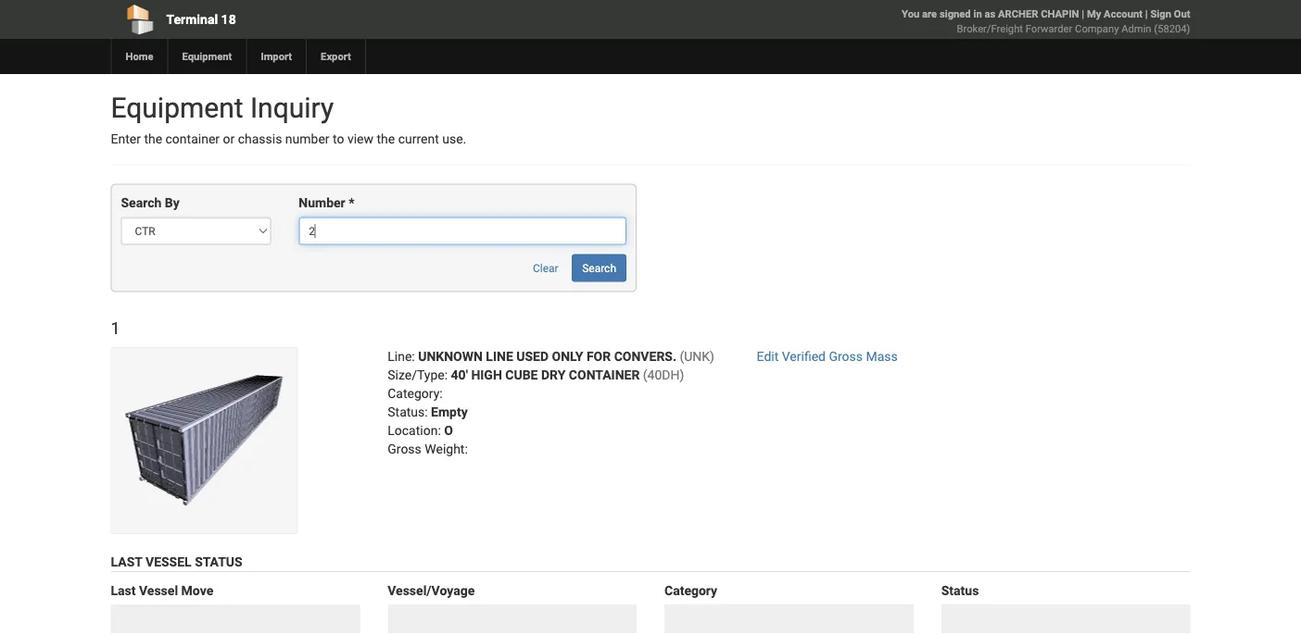 Task type: vqa. For each thing, say whether or not it's contained in the screenshot.
Move
yes



Task type: locate. For each thing, give the bounding box(es) containing it.
export
[[321, 51, 351, 63]]

0 vertical spatial last
[[111, 555, 142, 570]]

search by
[[121, 195, 180, 211]]

gross down "location:"
[[388, 442, 421, 457]]

0 vertical spatial search
[[121, 195, 162, 211]]

last down last vessel status on the bottom left of page
[[111, 584, 136, 599]]

search
[[121, 195, 162, 211], [582, 262, 616, 275]]

equipment up container on the left
[[111, 91, 243, 124]]

convers.
[[614, 349, 677, 364]]

are
[[922, 8, 937, 20]]

search left the by
[[121, 195, 162, 211]]

signed
[[940, 8, 971, 20]]

equipment inside equipment inquiry enter the container or chassis number to view the current use.
[[111, 91, 243, 124]]

search for search by
[[121, 195, 162, 211]]

0 horizontal spatial |
[[1082, 8, 1084, 20]]

equipment down terminal 18
[[182, 51, 232, 63]]

last for last vessel status
[[111, 555, 142, 570]]

last for last vessel move
[[111, 584, 136, 599]]

0 horizontal spatial gross
[[388, 442, 421, 457]]

broker/freight
[[957, 23, 1023, 35]]

0 vertical spatial equipment
[[182, 51, 232, 63]]

status
[[195, 555, 243, 570], [941, 584, 979, 599]]

1 horizontal spatial search
[[582, 262, 616, 275]]

1 vertical spatial equipment
[[111, 91, 243, 124]]

in
[[973, 8, 982, 20]]

terminal 18
[[166, 12, 236, 27]]

the right view at the top of the page
[[377, 132, 395, 147]]

*
[[349, 195, 355, 211]]

company
[[1075, 23, 1119, 35]]

(unk)
[[680, 349, 714, 364]]

my account link
[[1087, 8, 1143, 20]]

you are signed in as archer chapin | my account | sign out broker/freight forwarder company admin (58204)
[[902, 8, 1190, 35]]

for
[[587, 349, 611, 364]]

cube
[[505, 368, 538, 383]]

chassis
[[238, 132, 282, 147]]

0 horizontal spatial status
[[195, 555, 243, 570]]

to
[[333, 132, 344, 147]]

location:
[[388, 423, 441, 439]]

line:
[[388, 349, 415, 364]]

Number * text field
[[299, 217, 626, 245]]

1 horizontal spatial status
[[941, 584, 979, 599]]

2 | from the left
[[1145, 8, 1148, 20]]

1 last from the top
[[111, 555, 142, 570]]

|
[[1082, 8, 1084, 20], [1145, 8, 1148, 20]]

2 last from the top
[[111, 584, 136, 599]]

size/type:
[[388, 368, 448, 383]]

gross left mass
[[829, 349, 863, 364]]

| left 'my'
[[1082, 8, 1084, 20]]

verified
[[782, 349, 826, 364]]

out
[[1174, 8, 1190, 20]]

category:
[[388, 386, 443, 401]]

archer
[[998, 8, 1038, 20]]

last vessel move
[[111, 584, 213, 599]]

0 vertical spatial gross
[[829, 349, 863, 364]]

only
[[552, 349, 583, 364]]

1 vertical spatial gross
[[388, 442, 421, 457]]

last
[[111, 555, 142, 570], [111, 584, 136, 599]]

container
[[165, 132, 220, 147]]

search inside button
[[582, 262, 616, 275]]

0 horizontal spatial search
[[121, 195, 162, 211]]

search right clear
[[582, 262, 616, 275]]

forwarder
[[1026, 23, 1073, 35]]

weight:
[[425, 442, 468, 457]]

vessel/voyage
[[388, 584, 475, 599]]

1 vertical spatial vessel
[[139, 584, 178, 599]]

last up last vessel move
[[111, 555, 142, 570]]

account
[[1104, 8, 1143, 20]]

1 horizontal spatial the
[[377, 132, 395, 147]]

clear
[[533, 262, 559, 275]]

terminal 18 link
[[111, 0, 544, 39]]

equipment
[[182, 51, 232, 63], [111, 91, 243, 124]]

the right the 'enter'
[[144, 132, 162, 147]]

1 vertical spatial search
[[582, 262, 616, 275]]

the
[[144, 132, 162, 147], [377, 132, 395, 147]]

0 vertical spatial vessel
[[145, 555, 192, 570]]

vessel
[[145, 555, 192, 570], [139, 584, 178, 599]]

empty
[[431, 405, 468, 420]]

1 horizontal spatial gross
[[829, 349, 863, 364]]

1 vertical spatial last
[[111, 584, 136, 599]]

search button
[[572, 254, 626, 282]]

gross
[[829, 349, 863, 364], [388, 442, 421, 457]]

vessel up last vessel move
[[145, 555, 192, 570]]

0 horizontal spatial the
[[144, 132, 162, 147]]

vessel down last vessel status on the bottom left of page
[[139, 584, 178, 599]]

40dh image
[[111, 348, 298, 535]]

| left sign
[[1145, 8, 1148, 20]]

1 horizontal spatial |
[[1145, 8, 1148, 20]]

enter
[[111, 132, 141, 147]]

(58204)
[[1154, 23, 1190, 35]]



Task type: describe. For each thing, give the bounding box(es) containing it.
0 vertical spatial status
[[195, 555, 243, 570]]

(40dh)
[[643, 368, 684, 383]]

my
[[1087, 8, 1101, 20]]

chapin
[[1041, 8, 1079, 20]]

use.
[[442, 132, 466, 147]]

view
[[347, 132, 374, 147]]

equipment for equipment inquiry enter the container or chassis number to view the current use.
[[111, 91, 243, 124]]

unknown
[[418, 349, 483, 364]]

sign out link
[[1150, 8, 1190, 20]]

export link
[[306, 39, 365, 74]]

or
[[223, 132, 235, 147]]

as
[[985, 8, 996, 20]]

category
[[664, 584, 717, 599]]

1
[[111, 319, 120, 339]]

equipment for equipment
[[182, 51, 232, 63]]

import link
[[246, 39, 306, 74]]

terminal
[[166, 12, 218, 27]]

home
[[126, 51, 153, 63]]

vessel for move
[[139, 584, 178, 599]]

home link
[[111, 39, 167, 74]]

number *
[[299, 195, 355, 211]]

gross inside line: unknown line used only for convers. (unk) size/type: 40' high cube dry container (40dh) category: status: empty location: o gross weight:
[[388, 442, 421, 457]]

2 the from the left
[[377, 132, 395, 147]]

container
[[569, 368, 640, 383]]

admin
[[1122, 23, 1152, 35]]

by
[[165, 195, 180, 211]]

number
[[285, 132, 330, 147]]

you
[[902, 8, 920, 20]]

high
[[471, 368, 502, 383]]

clear button
[[523, 254, 569, 282]]

1 vertical spatial status
[[941, 584, 979, 599]]

number
[[299, 195, 345, 211]]

sign
[[1150, 8, 1171, 20]]

1 | from the left
[[1082, 8, 1084, 20]]

inquiry
[[250, 91, 334, 124]]

40'
[[451, 368, 468, 383]]

edit
[[757, 349, 779, 364]]

1 the from the left
[[144, 132, 162, 147]]

18
[[221, 12, 236, 27]]

line: unknown line used only for convers. (unk) size/type: 40' high cube dry container (40dh) category: status: empty location: o gross weight:
[[388, 349, 714, 457]]

search for search
[[582, 262, 616, 275]]

dry
[[541, 368, 566, 383]]

equipment inquiry enter the container or chassis number to view the current use.
[[111, 91, 466, 147]]

line
[[486, 349, 513, 364]]

move
[[181, 584, 213, 599]]

o
[[444, 423, 453, 439]]

edit verified gross mass
[[757, 349, 898, 364]]

vessel for status
[[145, 555, 192, 570]]

mass
[[866, 349, 898, 364]]

current
[[398, 132, 439, 147]]

equipment link
[[167, 39, 246, 74]]

used
[[516, 349, 549, 364]]

import
[[261, 51, 292, 63]]

status:
[[388, 405, 428, 420]]

edit verified gross mass link
[[757, 349, 898, 364]]

last vessel status
[[111, 555, 243, 570]]



